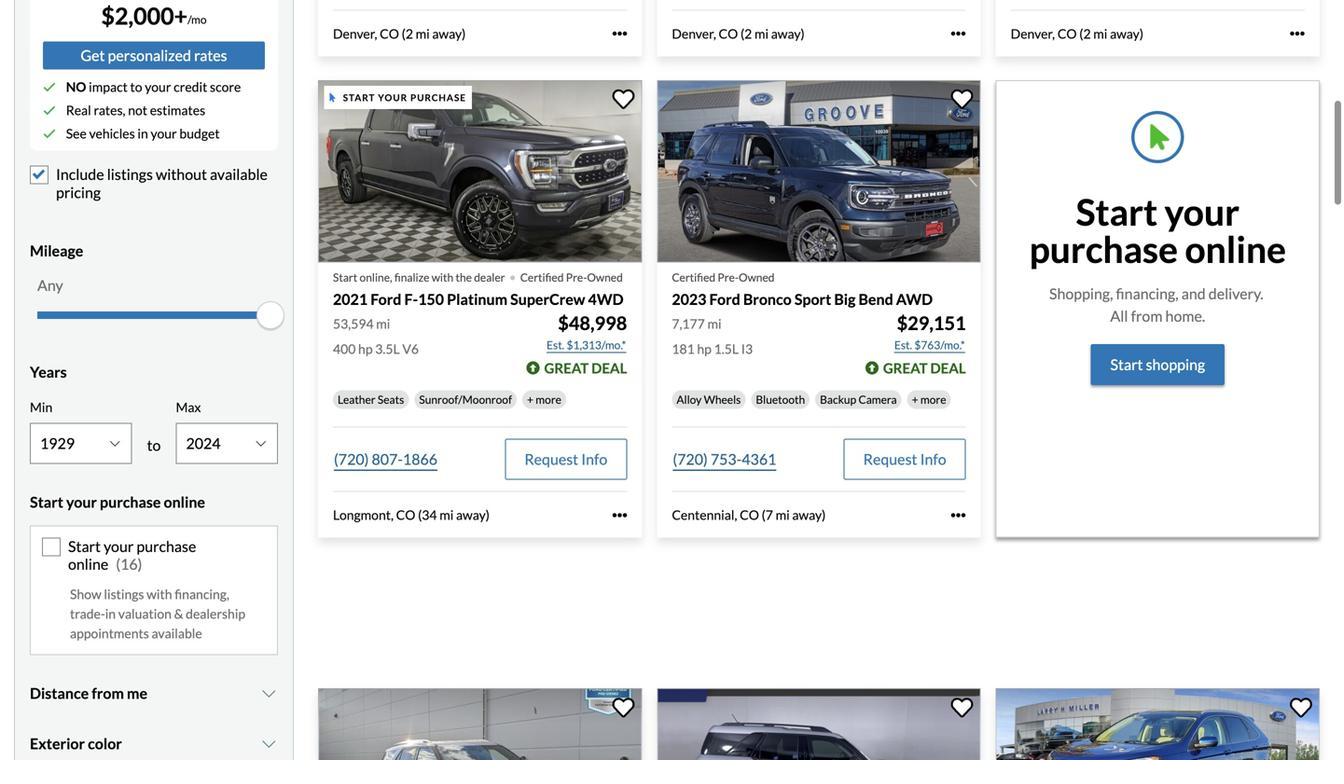 Task type: vqa. For each thing, say whether or not it's contained in the screenshot.
signatures at the left
no



Task type: describe. For each thing, give the bounding box(es) containing it.
your up and
[[1165, 190, 1240, 234]]

great deal for sport
[[883, 360, 966, 376]]

your inside dropdown button
[[66, 493, 97, 511]]

big
[[834, 290, 856, 308]]

f-
[[404, 290, 418, 308]]

rates,
[[94, 102, 126, 118]]

$763/mo.*
[[915, 338, 965, 352]]

the
[[456, 270, 472, 284]]

request for ·
[[525, 450, 579, 468]]

1 more from the left
[[536, 393, 562, 406]]

$29,151
[[897, 312, 966, 335]]

mouse pointer image
[[330, 93, 336, 102]]

certified inside start online, finalize with the dealer · certified pre-owned 2021 ford f-150 platinum supercrew 4wd
[[520, 270, 564, 284]]

sport
[[795, 290, 832, 308]]

(720) for ·
[[334, 450, 369, 468]]

include
[[56, 165, 104, 183]]

distance
[[30, 685, 89, 703]]

owned inside start online, finalize with the dealer · certified pre-owned 2021 ford f-150 platinum supercrew 4wd
[[587, 270, 623, 284]]

credit
[[174, 79, 207, 95]]

$29,151 est. $763/mo.*
[[895, 312, 966, 352]]

1866
[[403, 450, 438, 468]]

start shopping button
[[1091, 344, 1225, 386]]

2 more from the left
[[921, 393, 947, 406]]

0 horizontal spatial to
[[130, 79, 142, 95]]

owned inside certified pre-owned 2023 ford bronco sport big bend awd
[[739, 270, 775, 284]]

2 vertical spatial start your purchase online
[[68, 537, 196, 573]]

centennial, co (7 mi away)
[[672, 507, 826, 523]]

leather seats
[[338, 393, 404, 406]]

camera
[[859, 393, 897, 406]]

807-
[[372, 450, 403, 468]]

certified inside certified pre-owned 2023 ford bronco sport big bend awd
[[672, 270, 716, 284]]

est. for sport
[[895, 338, 913, 352]]

1.5l
[[714, 341, 739, 357]]

real rates, not estimates
[[66, 102, 205, 118]]

show listings with financing, trade-in valuation & dealership appointments available
[[70, 587, 246, 642]]

2 horizontal spatial online
[[1185, 227, 1287, 271]]

0 vertical spatial in
[[138, 126, 148, 141]]

backup camera
[[820, 393, 897, 406]]

start your purchase online inside dropdown button
[[30, 493, 205, 511]]

wheels
[[704, 393, 741, 406]]

shopping, financing, and delivery. all from home.
[[1050, 285, 1267, 325]]

4361
[[742, 450, 777, 468]]

1 (2 from the left
[[402, 26, 413, 41]]

shopping
[[1146, 356, 1206, 374]]

dealership
[[186, 606, 246, 622]]

start inside button
[[1111, 356, 1143, 374]]

great deal for ·
[[544, 360, 627, 376]]

ford inside certified pre-owned 2023 ford bronco sport big bend awd
[[710, 290, 741, 308]]

real
[[66, 102, 91, 118]]

bronco
[[743, 290, 792, 308]]

1 denver, from the left
[[333, 26, 377, 41]]

delivery.
[[1209, 285, 1264, 303]]

request for sport
[[864, 450, 918, 468]]

$1,313/mo.*
[[567, 338, 626, 352]]

start inside dropdown button
[[30, 493, 63, 511]]

est. for ·
[[547, 338, 565, 352]]

2 + from the left
[[912, 393, 919, 406]]

2 + more from the left
[[912, 393, 947, 406]]

1 vertical spatial to
[[147, 436, 161, 454]]

2021
[[333, 290, 368, 308]]

exterior
[[30, 735, 85, 753]]

(720) 753-4361
[[673, 450, 777, 468]]

no impact to your credit score
[[66, 79, 241, 95]]

silver 2020 ford explorer platinum awd suv / crossover all-wheel drive automatic image
[[318, 689, 642, 760]]

est. $763/mo.* button
[[894, 336, 966, 355]]

valuation
[[118, 606, 172, 622]]

years
[[30, 363, 67, 381]]

great for ·
[[544, 360, 589, 376]]

online,
[[360, 270, 392, 284]]

blue 2021 ford edge sel awd suv / crossover all-wheel drive automatic image
[[996, 689, 1320, 760]]

distance from me button
[[30, 671, 278, 717]]

2 (2 from the left
[[741, 26, 752, 41]]

all
[[1111, 307, 1128, 325]]

$2,000+ /mo
[[101, 2, 207, 30]]

alto blue metallic tinted clearcoat 2023 ford bronco sport big bend awd suv / crossover all-wheel drive 8-speed automatic image
[[657, 80, 981, 262]]

start your purchase online button
[[30, 479, 278, 526]]

include listings without available pricing
[[56, 165, 268, 201]]

supercrew
[[511, 290, 585, 308]]

pricing
[[56, 183, 101, 201]]

alloy wheels
[[677, 393, 741, 406]]

start shopping
[[1111, 356, 1206, 374]]

3 (2 from the left
[[1080, 26, 1091, 41]]

any
[[37, 276, 63, 294]]

mileage button
[[30, 228, 278, 274]]

7,177
[[672, 316, 705, 332]]

leather
[[338, 393, 376, 406]]

online inside start your purchase online dropdown button
[[164, 493, 205, 511]]

smoked quartz tinted cc 2021 ford f-150 platinum supercrew 4wd pickup truck four-wheel drive automatic image
[[318, 80, 642, 262]]

3 denver, co (2 mi away) from the left
[[1011, 26, 1144, 41]]

i3
[[741, 341, 753, 357]]

$48,998 est. $1,313/mo.*
[[547, 312, 627, 352]]

3 denver, from the left
[[1011, 26, 1055, 41]]

estimates
[[150, 102, 205, 118]]

great for sport
[[883, 360, 928, 376]]

1 denver, co (2 mi away) from the left
[[333, 26, 466, 41]]

financing, inside "show listings with financing, trade-in valuation & dealership appointments available"
[[175, 587, 229, 602]]

·
[[509, 259, 517, 292]]

me
[[127, 685, 147, 703]]

start your purchase
[[343, 92, 466, 103]]

mileage
[[30, 242, 83, 260]]

53,594 mi 400 hp 3.5l v6
[[333, 316, 419, 357]]

request info for ·
[[525, 450, 608, 468]]

longmont,
[[333, 507, 394, 523]]

est. $1,313/mo.* button
[[546, 336, 627, 355]]

(720) 753-4361 button
[[672, 439, 778, 480]]

$2,000+
[[101, 2, 188, 30]]

color
[[88, 735, 122, 753]]

home.
[[1166, 307, 1206, 325]]

score
[[210, 79, 241, 95]]

3.5l
[[375, 341, 400, 357]]

181
[[672, 341, 695, 357]]

your down start your purchase online dropdown button
[[104, 537, 134, 555]]

2023
[[672, 290, 707, 308]]

in inside "show listings with financing, trade-in valuation & dealership appointments available"
[[105, 606, 116, 622]]

2 denver, co (2 mi away) from the left
[[672, 26, 805, 41]]

without
[[156, 165, 207, 183]]



Task type: locate. For each thing, give the bounding box(es) containing it.
ellipsis h image
[[951, 508, 966, 523]]

deal
[[592, 360, 627, 376], [931, 360, 966, 376]]

listings down see vehicles in your budget
[[107, 165, 153, 183]]

more down est. $763/mo.* button
[[921, 393, 947, 406]]

owned up 4wd
[[587, 270, 623, 284]]

1 pre- from the left
[[566, 270, 587, 284]]

0 horizontal spatial pre-
[[566, 270, 587, 284]]

and
[[1182, 285, 1206, 303]]

1 horizontal spatial request info button
[[844, 439, 966, 480]]

+ right sunroof/moonroof
[[527, 393, 534, 406]]

2 great deal from the left
[[883, 360, 966, 376]]

2 owned from the left
[[739, 270, 775, 284]]

with inside "show listings with financing, trade-in valuation & dealership appointments available"
[[147, 587, 172, 602]]

hp right 181
[[697, 341, 712, 357]]

ford down online,
[[371, 290, 402, 308]]

min
[[30, 399, 52, 415]]

financing, up all
[[1116, 285, 1179, 303]]

see
[[66, 126, 87, 141]]

to up start your purchase online dropdown button
[[147, 436, 161, 454]]

backup
[[820, 393, 857, 406]]

(720) for sport
[[673, 450, 708, 468]]

get personalized rates
[[81, 46, 227, 65]]

away)
[[432, 26, 466, 41], [771, 26, 805, 41], [1110, 26, 1144, 41], [456, 507, 490, 523], [792, 507, 826, 523]]

your down "estimates"
[[151, 126, 177, 141]]

0 vertical spatial to
[[130, 79, 142, 95]]

with left the
[[432, 270, 454, 284]]

1 request info button from the left
[[505, 439, 627, 480]]

sunroof/moonroof
[[419, 393, 512, 406]]

start
[[343, 92, 375, 103], [1076, 190, 1158, 234], [333, 270, 358, 284], [1111, 356, 1143, 374], [30, 493, 63, 511], [68, 537, 101, 555]]

+ right camera
[[912, 393, 919, 406]]

1 vertical spatial with
[[147, 587, 172, 602]]

1 horizontal spatial financing,
[[1116, 285, 1179, 303]]

start inside start online, finalize with the dealer · certified pre-owned 2021 ford f-150 platinum supercrew 4wd
[[333, 270, 358, 284]]

rates
[[194, 46, 227, 65]]

mi
[[416, 26, 430, 41], [755, 26, 769, 41], [1094, 26, 1108, 41], [376, 316, 390, 332], [708, 316, 722, 332], [440, 507, 454, 523], [776, 507, 790, 523]]

chevron down image
[[260, 737, 278, 752]]

ellipsis h image
[[612, 26, 627, 41], [951, 26, 966, 41], [1290, 26, 1305, 41], [612, 508, 627, 523]]

1 horizontal spatial denver,
[[672, 26, 716, 41]]

listings inside "show listings with financing, trade-in valuation & dealership appointments available"
[[104, 587, 144, 602]]

0 horizontal spatial owned
[[587, 270, 623, 284]]

0 horizontal spatial with
[[147, 587, 172, 602]]

2 great from the left
[[883, 360, 928, 376]]

1 vertical spatial available
[[152, 626, 202, 642]]

2 deal from the left
[[931, 360, 966, 376]]

1 great from the left
[[544, 360, 589, 376]]

more down est. $1,313/mo.* button
[[536, 393, 562, 406]]

400
[[333, 341, 356, 357]]

not
[[128, 102, 147, 118]]

1 horizontal spatial hp
[[697, 341, 712, 357]]

deal for sport
[[931, 360, 966, 376]]

info
[[581, 450, 608, 468], [920, 450, 947, 468]]

1 deal from the left
[[592, 360, 627, 376]]

1 horizontal spatial request info
[[864, 450, 947, 468]]

1 horizontal spatial pre-
[[718, 270, 739, 284]]

0 horizontal spatial request info button
[[505, 439, 627, 480]]

1 horizontal spatial in
[[138, 126, 148, 141]]

150
[[418, 290, 444, 308]]

with up "valuation"
[[147, 587, 172, 602]]

check image
[[43, 81, 56, 94], [43, 104, 56, 117]]

listings up "valuation"
[[104, 587, 144, 602]]

to
[[130, 79, 142, 95], [147, 436, 161, 454]]

great deal
[[544, 360, 627, 376], [883, 360, 966, 376]]

753-
[[711, 450, 742, 468]]

1 horizontal spatial certified
[[672, 270, 716, 284]]

pre-
[[566, 270, 587, 284], [718, 270, 739, 284]]

no
[[66, 79, 86, 95]]

+
[[527, 393, 534, 406], [912, 393, 919, 406]]

great
[[544, 360, 589, 376], [883, 360, 928, 376]]

est. inside $29,151 est. $763/mo.*
[[895, 338, 913, 352]]

2 info from the left
[[920, 450, 947, 468]]

53,594
[[333, 316, 374, 332]]

0 horizontal spatial great
[[544, 360, 589, 376]]

1 vertical spatial online
[[164, 493, 205, 511]]

request info for sport
[[864, 450, 947, 468]]

2 request from the left
[[864, 450, 918, 468]]

1 + more from the left
[[527, 393, 562, 406]]

0 horizontal spatial deal
[[592, 360, 627, 376]]

0 vertical spatial listings
[[107, 165, 153, 183]]

pre- inside start online, finalize with the dealer · certified pre-owned 2021 ford f-150 platinum supercrew 4wd
[[566, 270, 587, 284]]

silver 2022 ford bronco sport awd suv / crossover all-wheel drive automatic image
[[657, 689, 981, 760]]

pre- up 7,177 mi 181 hp 1.5l i3
[[718, 270, 739, 284]]

with
[[432, 270, 454, 284], [147, 587, 172, 602]]

1 horizontal spatial with
[[432, 270, 454, 284]]

1 horizontal spatial denver, co (2 mi away)
[[672, 26, 805, 41]]

0 vertical spatial available
[[210, 165, 268, 183]]

denver, co (2 mi away)
[[333, 26, 466, 41], [672, 26, 805, 41], [1011, 26, 1144, 41]]

pre- inside certified pre-owned 2023 ford bronco sport big bend awd
[[718, 270, 739, 284]]

request info button for ·
[[505, 439, 627, 480]]

1 hp from the left
[[358, 341, 373, 357]]

0 horizontal spatial denver, co (2 mi away)
[[333, 26, 466, 41]]

/mo
[[188, 13, 207, 26]]

0 vertical spatial start your purchase online
[[1030, 190, 1287, 271]]

1 owned from the left
[[587, 270, 623, 284]]

hp inside 7,177 mi 181 hp 1.5l i3
[[697, 341, 712, 357]]

1 info from the left
[[581, 450, 608, 468]]

ford right 2023
[[710, 290, 741, 308]]

(720) left 753-
[[673, 450, 708, 468]]

1 great deal from the left
[[544, 360, 627, 376]]

check image
[[43, 127, 56, 140]]

1 vertical spatial check image
[[43, 104, 56, 117]]

great deal down est. $1,313/mo.* button
[[544, 360, 627, 376]]

(720) inside (720) 753-4361 'button'
[[673, 450, 708, 468]]

2 check image from the top
[[43, 104, 56, 117]]

0 vertical spatial online
[[1185, 227, 1287, 271]]

financing,
[[1116, 285, 1179, 303], [175, 587, 229, 602]]

0 horizontal spatial in
[[105, 606, 116, 622]]

0 horizontal spatial great deal
[[544, 360, 627, 376]]

0 horizontal spatial more
[[536, 393, 562, 406]]

1 vertical spatial from
[[92, 685, 124, 703]]

great deal down est. $763/mo.* button
[[883, 360, 966, 376]]

your right mouse pointer image on the left top of page
[[378, 92, 408, 103]]

1 request info from the left
[[525, 450, 608, 468]]

1 vertical spatial in
[[105, 606, 116, 622]]

longmont, co (34 mi away)
[[333, 507, 490, 523]]

1 horizontal spatial online
[[164, 493, 205, 511]]

alloy
[[677, 393, 702, 406]]

2 est. from the left
[[895, 338, 913, 352]]

owned up bronco on the top right
[[739, 270, 775, 284]]

chevron down image
[[260, 686, 278, 701]]

available down &
[[152, 626, 202, 642]]

certified up supercrew
[[520, 270, 564, 284]]

see vehicles in your budget
[[66, 126, 220, 141]]

$48,998
[[558, 312, 627, 335]]

request info button
[[505, 439, 627, 480], [844, 439, 966, 480]]

deal down $763/mo.*
[[931, 360, 966, 376]]

0 horizontal spatial + more
[[527, 393, 562, 406]]

from right all
[[1131, 307, 1163, 325]]

0 horizontal spatial from
[[92, 685, 124, 703]]

listings for with
[[104, 587, 144, 602]]

ford inside start online, finalize with the dealer · certified pre-owned 2021 ford f-150 platinum supercrew 4wd
[[371, 290, 402, 308]]

get
[[81, 46, 105, 65]]

get personalized rates button
[[43, 42, 265, 70]]

financing, inside shopping, financing, and delivery. all from home.
[[1116, 285, 1179, 303]]

1 vertical spatial listings
[[104, 587, 144, 602]]

1 horizontal spatial est.
[[895, 338, 913, 352]]

est.
[[547, 338, 565, 352], [895, 338, 913, 352]]

0 horizontal spatial request info
[[525, 450, 608, 468]]

check image up check image
[[43, 104, 56, 117]]

start your purchase online down start your purchase online dropdown button
[[68, 537, 196, 573]]

1 horizontal spatial (720)
[[673, 450, 708, 468]]

1 (720) from the left
[[334, 450, 369, 468]]

show
[[70, 587, 101, 602]]

listings for without
[[107, 165, 153, 183]]

0 horizontal spatial +
[[527, 393, 534, 406]]

info for sport
[[920, 450, 947, 468]]

exterior color button
[[30, 721, 278, 760]]

0 horizontal spatial est.
[[547, 338, 565, 352]]

from left me
[[92, 685, 124, 703]]

great down est. $1,313/mo.* button
[[544, 360, 589, 376]]

(2
[[402, 26, 413, 41], [741, 26, 752, 41], [1080, 26, 1091, 41]]

1 certified from the left
[[520, 270, 564, 284]]

1 horizontal spatial request
[[864, 450, 918, 468]]

0 vertical spatial with
[[432, 270, 454, 284]]

0 vertical spatial financing,
[[1116, 285, 1179, 303]]

co
[[380, 26, 399, 41], [719, 26, 738, 41], [1058, 26, 1077, 41], [396, 507, 416, 523], [740, 507, 759, 523]]

check image left no
[[43, 81, 56, 94]]

(720) 807-1866 button
[[333, 439, 439, 480]]

1 horizontal spatial great deal
[[883, 360, 966, 376]]

0 horizontal spatial available
[[152, 626, 202, 642]]

your
[[145, 79, 171, 95], [378, 92, 408, 103], [151, 126, 177, 141], [1165, 190, 1240, 234], [66, 493, 97, 511], [104, 537, 134, 555]]

trade-
[[70, 606, 105, 622]]

purchase
[[411, 92, 466, 103], [1030, 227, 1178, 271], [100, 493, 161, 511], [137, 537, 196, 555]]

&
[[174, 606, 183, 622]]

hp for sport
[[697, 341, 712, 357]]

more
[[536, 393, 562, 406], [921, 393, 947, 406]]

0 horizontal spatial ford
[[371, 290, 402, 308]]

0 horizontal spatial request
[[525, 450, 579, 468]]

0 horizontal spatial financing,
[[175, 587, 229, 602]]

+ more down est. $1,313/mo.* button
[[527, 393, 562, 406]]

0 horizontal spatial info
[[581, 450, 608, 468]]

1 check image from the top
[[43, 81, 56, 94]]

1 horizontal spatial + more
[[912, 393, 947, 406]]

0 horizontal spatial online
[[68, 555, 108, 573]]

v6
[[402, 341, 419, 357]]

mi inside 53,594 mi 400 hp 3.5l v6
[[376, 316, 390, 332]]

seats
[[378, 393, 404, 406]]

0 horizontal spatial hp
[[358, 341, 373, 357]]

est. left $1,313/mo.*
[[547, 338, 565, 352]]

from inside distance from me dropdown button
[[92, 685, 124, 703]]

max
[[176, 399, 201, 415]]

shopping,
[[1050, 285, 1114, 303]]

1 ford from the left
[[371, 290, 402, 308]]

0 horizontal spatial (2
[[402, 26, 413, 41]]

info for ·
[[581, 450, 608, 468]]

in down not
[[138, 126, 148, 141]]

centennial,
[[672, 507, 737, 523]]

appointments
[[70, 626, 149, 642]]

distance from me
[[30, 685, 147, 703]]

start your purchase online
[[1030, 190, 1287, 271], [30, 493, 205, 511], [68, 537, 196, 573]]

0 horizontal spatial certified
[[520, 270, 564, 284]]

1 horizontal spatial from
[[1131, 307, 1163, 325]]

hp inside 53,594 mi 400 hp 3.5l v6
[[358, 341, 373, 357]]

est. down $29,151
[[895, 338, 913, 352]]

1 horizontal spatial (2
[[741, 26, 752, 41]]

2 certified from the left
[[672, 270, 716, 284]]

hp right 400
[[358, 341, 373, 357]]

request
[[525, 450, 579, 468], [864, 450, 918, 468]]

purchase inside dropdown button
[[100, 493, 161, 511]]

exterior color
[[30, 735, 122, 753]]

from inside shopping, financing, and delivery. all from home.
[[1131, 307, 1163, 325]]

start your purchase online up and
[[1030, 190, 1287, 271]]

0 horizontal spatial denver,
[[333, 26, 377, 41]]

(34
[[418, 507, 437, 523]]

1 vertical spatial financing,
[[175, 587, 229, 602]]

with inside start online, finalize with the dealer · certified pre-owned 2021 ford f-150 platinum supercrew 4wd
[[432, 270, 454, 284]]

1 horizontal spatial owned
[[739, 270, 775, 284]]

in
[[138, 126, 148, 141], [105, 606, 116, 622]]

(16)
[[116, 555, 142, 573]]

request info
[[525, 450, 608, 468], [864, 450, 947, 468]]

great down est. $763/mo.* button
[[883, 360, 928, 376]]

your up "estimates"
[[145, 79, 171, 95]]

financing, up dealership
[[175, 587, 229, 602]]

bend
[[859, 290, 894, 308]]

1 horizontal spatial available
[[210, 165, 268, 183]]

(720) left 807-
[[334, 450, 369, 468]]

2 denver, from the left
[[672, 26, 716, 41]]

0 vertical spatial from
[[1131, 307, 1163, 325]]

1 horizontal spatial ford
[[710, 290, 741, 308]]

request info button for sport
[[844, 439, 966, 480]]

certified pre-owned 2023 ford bronco sport big bend awd
[[672, 270, 933, 308]]

denver,
[[333, 26, 377, 41], [672, 26, 716, 41], [1011, 26, 1055, 41]]

2 vertical spatial online
[[68, 555, 108, 573]]

0 vertical spatial check image
[[43, 81, 56, 94]]

finalize
[[395, 270, 430, 284]]

+ more right camera
[[912, 393, 947, 406]]

certified up 2023
[[672, 270, 716, 284]]

(720) 807-1866
[[334, 450, 438, 468]]

start your purchase online up (16)
[[30, 493, 205, 511]]

hp for ·
[[358, 341, 373, 357]]

1 vertical spatial start your purchase online
[[30, 493, 205, 511]]

available inside include listings without available pricing
[[210, 165, 268, 183]]

2 ford from the left
[[710, 290, 741, 308]]

est. inside $48,998 est. $1,313/mo.*
[[547, 338, 565, 352]]

2 horizontal spatial denver,
[[1011, 26, 1055, 41]]

2 pre- from the left
[[718, 270, 739, 284]]

2 (720) from the left
[[673, 450, 708, 468]]

to up real rates, not estimates
[[130, 79, 142, 95]]

years button
[[30, 349, 278, 396]]

2 request info button from the left
[[844, 439, 966, 480]]

bluetooth
[[756, 393, 805, 406]]

1 horizontal spatial more
[[921, 393, 947, 406]]

available down the budget
[[210, 165, 268, 183]]

1 horizontal spatial +
[[912, 393, 919, 406]]

1 horizontal spatial info
[[920, 450, 947, 468]]

4wd
[[588, 290, 624, 308]]

2 request info from the left
[[864, 450, 947, 468]]

2 horizontal spatial (2
[[1080, 26, 1091, 41]]

(720) inside (720) 807-1866 button
[[334, 450, 369, 468]]

deal for ·
[[592, 360, 627, 376]]

pre- up supercrew
[[566, 270, 587, 284]]

1 horizontal spatial to
[[147, 436, 161, 454]]

0 horizontal spatial (720)
[[334, 450, 369, 468]]

deal down $1,313/mo.*
[[592, 360, 627, 376]]

mi inside 7,177 mi 181 hp 1.5l i3
[[708, 316, 722, 332]]

2 horizontal spatial denver, co (2 mi away)
[[1011, 26, 1144, 41]]

1 horizontal spatial great
[[883, 360, 928, 376]]

1 + from the left
[[527, 393, 534, 406]]

start online, finalize with the dealer · certified pre-owned 2021 ford f-150 platinum supercrew 4wd
[[333, 259, 624, 308]]

1 horizontal spatial deal
[[931, 360, 966, 376]]

dealer
[[474, 270, 505, 284]]

budget
[[180, 126, 220, 141]]

in up the appointments
[[105, 606, 116, 622]]

your up show
[[66, 493, 97, 511]]

available inside "show listings with financing, trade-in valuation & dealership appointments available"
[[152, 626, 202, 642]]

1 request from the left
[[525, 450, 579, 468]]

listings inside include listings without available pricing
[[107, 165, 153, 183]]

2 hp from the left
[[697, 341, 712, 357]]

1 est. from the left
[[547, 338, 565, 352]]

available
[[210, 165, 268, 183], [152, 626, 202, 642]]



